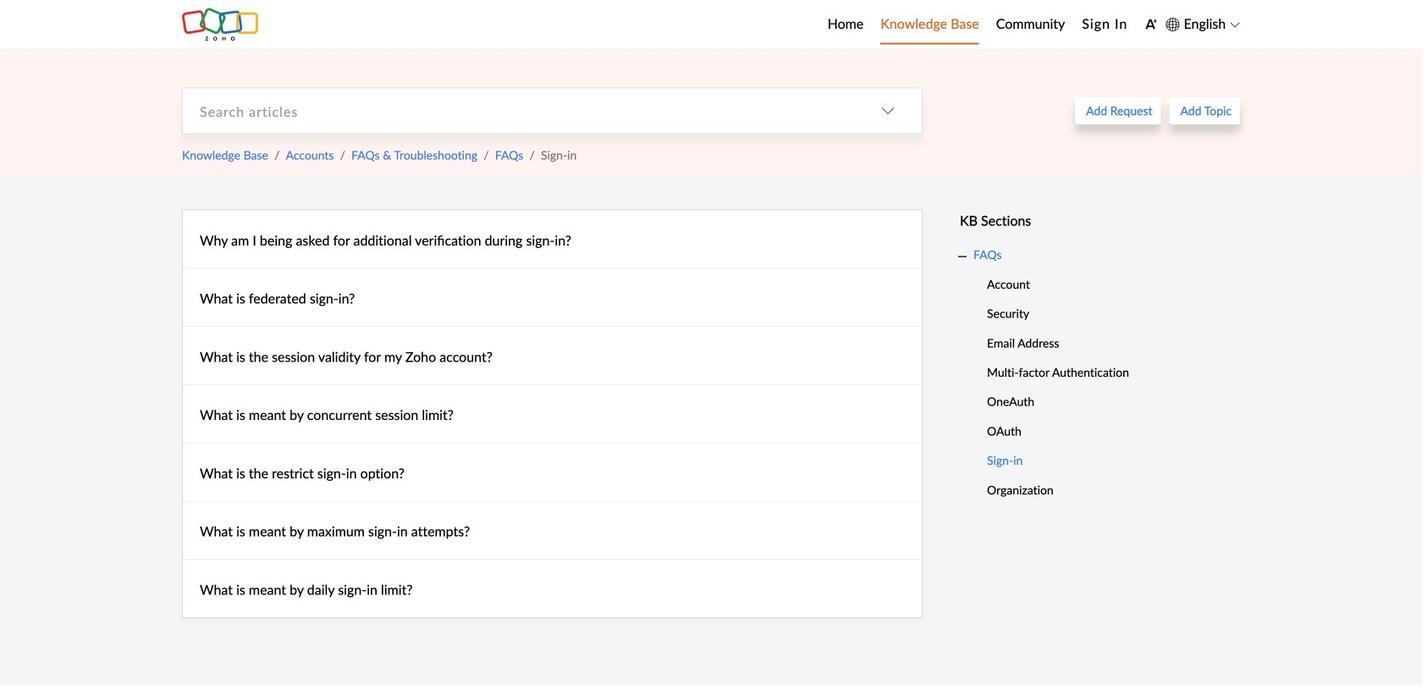 Task type: locate. For each thing, give the bounding box(es) containing it.
user preference element
[[1145, 11, 1158, 37]]

choose category element
[[854, 89, 922, 134]]

Search articles field
[[183, 89, 854, 134]]

choose languages element
[[1166, 13, 1241, 34]]



Task type: describe. For each thing, give the bounding box(es) containing it.
user preference image
[[1145, 18, 1158, 30]]

choose category image
[[882, 104, 895, 118]]



